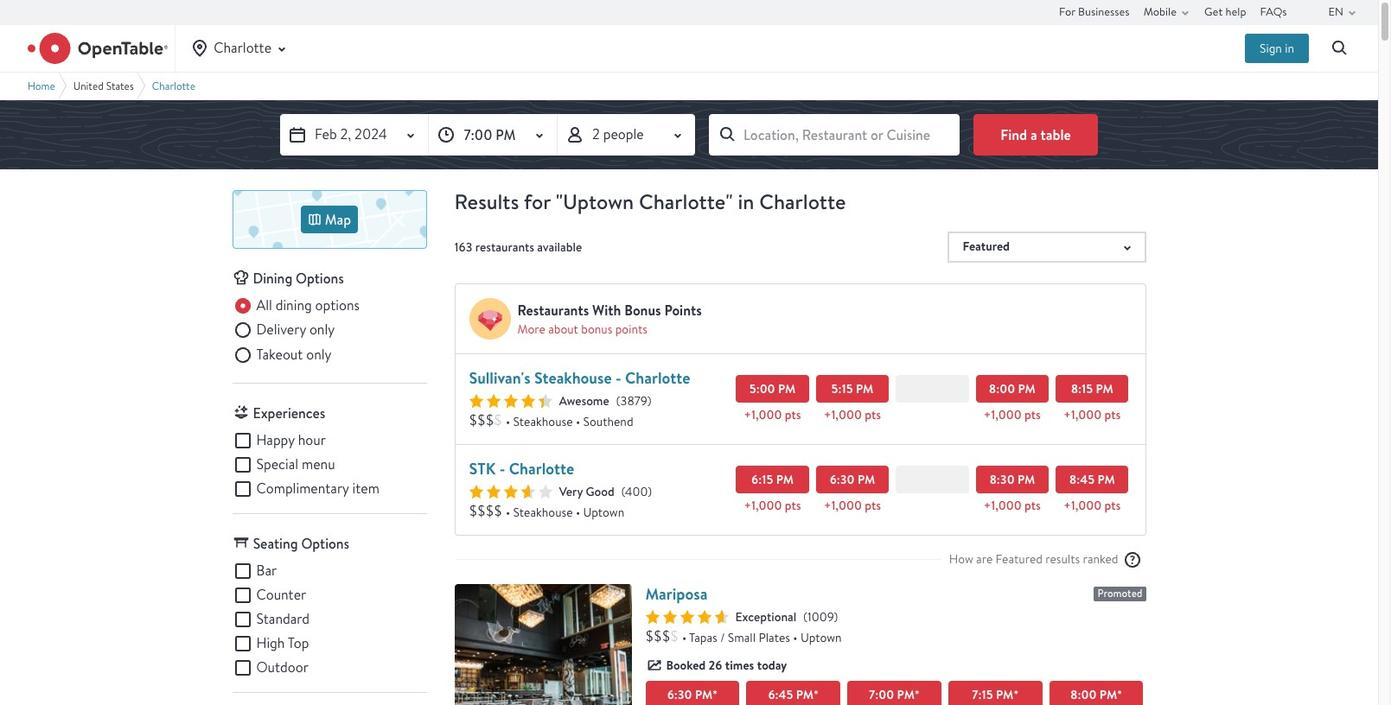 Task type: locate. For each thing, give the bounding box(es) containing it.
8:30
[[990, 471, 1015, 488]]

pts for 8:45 pm
[[1105, 498, 1121, 513]]

booked
[[666, 657, 706, 674]]

1 horizontal spatial 8:00
[[1071, 686, 1097, 704]]

8:00 for 8:00 pm
[[989, 380, 1015, 397]]

2 vertical spatial )
[[834, 609, 838, 625]]

2 horizontal spatial (
[[804, 609, 808, 625]]

0 vertical spatial only
[[309, 321, 335, 339]]

+1,000 for 6:30
[[824, 498, 862, 513]]

0 vertical spatial featured
[[963, 238, 1010, 256]]

top
[[288, 635, 309, 653]]

+1,000 down 8:15
[[1064, 407, 1102, 422]]

pm for 6:30 pm *
[[695, 686, 713, 704]]

1 horizontal spatial uptown
[[801, 630, 842, 646]]

+1,000 pts down 6:30 pm
[[824, 498, 881, 513]]

pts
[[785, 407, 801, 422], [865, 407, 881, 422], [1025, 407, 1041, 422], [1105, 407, 1121, 422], [785, 498, 801, 513], [865, 498, 881, 513], [1025, 498, 1041, 513], [1105, 498, 1121, 513]]

0 vertical spatial -
[[616, 367, 621, 389]]

$ down 4.2 stars image
[[494, 412, 502, 430]]

$ down 4.7 stars image
[[670, 628, 679, 646]]

uptown down 1009
[[801, 630, 842, 646]]

uptown inside $$$ $ • tapas / small plates • uptown
[[801, 630, 842, 646]]

pts down "5:00 pm" link
[[785, 407, 801, 422]]

1 * from the left
[[713, 686, 718, 704]]

) right good
[[648, 484, 652, 499]]

outdoor
[[256, 659, 309, 677]]

1 vertical spatial in
[[738, 188, 754, 216]]

pts down 5:15 pm link
[[865, 407, 881, 422]]

( right exceptional
[[804, 609, 808, 625]]

6:30 pm *
[[667, 686, 718, 704]]

plates
[[759, 630, 790, 646]]

0 horizontal spatial -
[[500, 458, 505, 480]]

1 horizontal spatial (
[[622, 484, 625, 499]]

pm for 5:15 pm
[[856, 380, 874, 397]]

1 horizontal spatial 7:00
[[869, 686, 894, 704]]

0 horizontal spatial $
[[494, 412, 502, 430]]

pts for 6:15 pm
[[785, 498, 801, 513]]

8:00 for 8:00 pm *
[[1071, 686, 1097, 704]]

1 vertical spatial (
[[622, 484, 625, 499]]

dining options group
[[232, 296, 427, 369]]

dining options
[[253, 269, 344, 288]]

find
[[1001, 125, 1027, 144]]

* for 6:30 pm *
[[713, 686, 718, 704]]

only inside radio
[[306, 346, 332, 364]]

8:30 pm
[[990, 471, 1035, 488]]

stk - charlotte link
[[469, 458, 574, 480]]

restaurants
[[475, 239, 534, 255]]

5 * from the left
[[1117, 686, 1123, 704]]

0 horizontal spatial $$$
[[469, 412, 494, 430]]

mobile button
[[1144, 0, 1196, 24]]

sign in button
[[1245, 34, 1309, 63]]

0 vertical spatial options
[[296, 269, 344, 288]]

options
[[296, 269, 344, 288], [301, 535, 349, 554]]

7:00 for 7:00 pm *
[[869, 686, 894, 704]]

$$$ down 4.2 stars image
[[469, 412, 494, 430]]

pts for 6:30 pm
[[865, 498, 881, 513]]

steakhouse up "awesome"
[[534, 367, 612, 389]]

experiences group
[[232, 431, 427, 500]]

5:15 pm link
[[816, 375, 889, 403]]

8:00
[[989, 380, 1015, 397], [1071, 686, 1097, 704]]

6:30 right 6:15 pm link
[[830, 471, 855, 488]]

+1,000 pts down 8:45 pm
[[1064, 498, 1121, 513]]

sign in
[[1260, 41, 1295, 56]]

5:00 pm link
[[736, 375, 809, 403]]

+1,000 down 6:15
[[744, 498, 782, 513]]

6:45 pm *
[[768, 686, 819, 704]]

+1,000 for 5:00
[[744, 407, 782, 422]]

points down with
[[615, 321, 648, 337]]

0 horizontal spatial 8:00
[[989, 380, 1015, 397]]

pm for 6:45 pm *
[[796, 686, 814, 704]]

+1,000 pts for 5:00
[[744, 407, 801, 422]]

$$$$
[[469, 503, 502, 521]]

26
[[709, 657, 722, 674]]

) right exceptional
[[834, 609, 838, 625]]

0 horizontal spatial (
[[616, 393, 621, 409]]

• down very
[[576, 505, 580, 520]]

6:30 inside 6:30 pm link
[[830, 471, 855, 488]]

bonus
[[625, 301, 661, 320], [581, 321, 613, 337]]

very
[[559, 484, 583, 499]]

1 vertical spatial steakhouse
[[513, 414, 573, 429]]

+1,000 pts down '8:30 pm' link
[[984, 498, 1041, 513]]

united
[[73, 79, 104, 92]]

( for $$$ $ • tapas / small plates • uptown
[[804, 609, 808, 625]]

steakhouse down very
[[513, 505, 573, 520]]

only for takeout only
[[306, 346, 332, 364]]

bonus down with
[[581, 321, 613, 337]]

only down delivery only
[[306, 346, 332, 364]]

options up all dining options
[[296, 269, 344, 288]]

+1,000 down 5:15
[[824, 407, 862, 422]]

counter
[[256, 586, 306, 605]]

in right charlotte"
[[738, 188, 754, 216]]

pts down 8:00 pm link
[[1025, 407, 1041, 422]]

7:00
[[464, 125, 492, 144], [869, 686, 894, 704]]

0 horizontal spatial 6:30
[[667, 686, 692, 704]]

feb
[[315, 125, 337, 143]]

-
[[616, 367, 621, 389], [500, 458, 505, 480]]

only
[[309, 321, 335, 339], [306, 346, 332, 364]]

+1,000 pts for 6:15
[[744, 498, 801, 513]]

8:45 pm
[[1070, 471, 1115, 488]]

for businesses
[[1059, 4, 1130, 19]]

0 vertical spatial $
[[494, 412, 502, 430]]

1 horizontal spatial -
[[616, 367, 621, 389]]

+1,000 down '8:30'
[[984, 498, 1022, 513]]

pts down 8:15 pm link
[[1105, 407, 1121, 422]]

1 vertical spatial points
[[615, 321, 648, 337]]

1 horizontal spatial points
[[665, 301, 702, 320]]

bonus point image
[[469, 298, 511, 339]]

4 * from the left
[[1014, 686, 1019, 704]]

1 vertical spatial 6:30
[[667, 686, 692, 704]]

2 vertical spatial (
[[804, 609, 808, 625]]

united states
[[73, 79, 134, 92]]

8:45 pm link
[[1056, 466, 1129, 493]]

+1,000 for 8:00
[[984, 407, 1022, 422]]

map button
[[232, 190, 427, 249]]

+1,000 pts down 8:15 pm
[[1064, 407, 1121, 422]]

0 horizontal spatial 7:00
[[464, 125, 492, 144]]

163 restaurants available
[[454, 239, 582, 255]]

dining
[[253, 269, 293, 288]]

standard
[[256, 611, 310, 629]]

results
[[454, 188, 519, 216]]

1 horizontal spatial $$$
[[646, 628, 670, 646]]

+1,000 for 8:45
[[1064, 498, 1102, 513]]

pm
[[496, 125, 516, 144], [778, 380, 796, 397], [856, 380, 874, 397], [1018, 380, 1036, 397], [1096, 380, 1114, 397], [776, 471, 794, 488], [858, 471, 875, 488], [1018, 471, 1035, 488], [1098, 471, 1115, 488], [695, 686, 713, 704], [796, 686, 814, 704], [897, 686, 915, 704], [996, 686, 1014, 704], [1100, 686, 1117, 704]]

+1,000 pts down "5:15 pm" at the right bottom of the page
[[824, 407, 881, 422]]

pm for 5:00 pm
[[778, 380, 796, 397]]

charlotte link
[[152, 79, 195, 92]]

1 vertical spatial only
[[306, 346, 332, 364]]

+1,000 pts down 8:00 pm
[[984, 407, 1041, 422]]

pts for 5:00 pm
[[785, 407, 801, 422]]

( right good
[[622, 484, 625, 499]]

bonus right with
[[625, 301, 661, 320]]

pts down 8:45 pm
[[1105, 498, 1121, 513]]

1 vertical spatial bonus
[[581, 321, 613, 337]]

+1,000 down 5:00
[[744, 407, 782, 422]]

map
[[325, 210, 351, 229]]

only down all dining options
[[309, 321, 335, 339]]

+1,000 pts down the 6:15 pm
[[744, 498, 801, 513]]

0 vertical spatial 7:00
[[464, 125, 492, 144]]

featured inside popup button
[[963, 238, 1010, 256]]

uptown down very good ( 400 )
[[583, 505, 625, 520]]

0 vertical spatial 6:30
[[830, 471, 855, 488]]

+1,000 pts for 6:30
[[824, 498, 881, 513]]

find a table
[[1001, 125, 1071, 144]]

0 vertical spatial (
[[616, 393, 621, 409]]

pts down 6:15 pm link
[[785, 498, 801, 513]]

seating
[[253, 535, 298, 554]]

+1,000 down 8:45
[[1064, 498, 1102, 513]]

small
[[728, 630, 756, 646]]

exceptional
[[736, 609, 797, 625]]

sullivan's
[[469, 367, 531, 389]]

+1,000 for 8:15
[[1064, 407, 1102, 422]]

1 vertical spatial uptown
[[801, 630, 842, 646]]

1 horizontal spatial bonus
[[625, 301, 661, 320]]

help
[[1226, 4, 1247, 19]]

1 horizontal spatial 6:30
[[830, 471, 855, 488]]

1 horizontal spatial $
[[670, 628, 679, 646]]

pts down 6:30 pm link
[[865, 498, 881, 513]]

get help
[[1205, 4, 1247, 19]]

+1,000 for 6:15
[[744, 498, 782, 513]]

how are featured results ranked
[[949, 552, 1119, 568]]

+1,000 pts down 5:00 pm
[[744, 407, 801, 422]]

in right sign on the right top
[[1285, 41, 1295, 56]]

- right stk
[[500, 458, 505, 480]]

+1,000 pts for 8:15
[[1064, 407, 1121, 422]]

0 vertical spatial steakhouse
[[534, 367, 612, 389]]

) right "awesome"
[[647, 393, 652, 409]]

6:30 down booked
[[667, 686, 692, 704]]

6:30 for 6:30 pm *
[[667, 686, 692, 704]]

All dining options radio
[[232, 296, 360, 317]]

1 vertical spatial 8:00
[[1071, 686, 1097, 704]]

0 vertical spatial )
[[647, 393, 652, 409]]

steakhouse inside $$$ $ • steakhouse • southend
[[513, 414, 573, 429]]

+1,000 pts for 8:45
[[1064, 498, 1121, 513]]

* for 8:00 pm *
[[1117, 686, 1123, 704]]

1 vertical spatial $$$
[[646, 628, 670, 646]]

home
[[28, 79, 55, 92]]

promoted
[[1098, 587, 1143, 601]]

0 vertical spatial 8:00
[[989, 380, 1015, 397]]

pm for 8:30 pm
[[1018, 471, 1035, 488]]

None field
[[709, 114, 960, 156]]

•
[[506, 414, 510, 429], [576, 414, 580, 429], [506, 505, 510, 520], [576, 505, 580, 520], [682, 630, 687, 646], [793, 630, 798, 646]]

pts down 8:30 pm
[[1025, 498, 1041, 513]]

options right seating
[[301, 535, 349, 554]]

$ for $$$ $ • steakhouse • southend
[[494, 412, 502, 430]]

+1,000 down 6:30 pm
[[824, 498, 862, 513]]

0 vertical spatial uptown
[[583, 505, 625, 520]]

today
[[757, 657, 787, 674]]

5:15
[[832, 380, 853, 397]]

0 vertical spatial in
[[1285, 41, 1295, 56]]

steakhouse down 4.2 stars image
[[513, 414, 573, 429]]

uptown inside '$$$$ • steakhouse • uptown'
[[583, 505, 625, 520]]

more
[[518, 321, 546, 337]]

points right with
[[665, 301, 702, 320]]

5:00 pm
[[750, 380, 796, 397]]

+1,000
[[744, 407, 782, 422], [824, 407, 862, 422], [984, 407, 1022, 422], [1064, 407, 1102, 422], [744, 498, 782, 513], [824, 498, 862, 513], [984, 498, 1022, 513], [1064, 498, 1102, 513]]

only inside option
[[309, 321, 335, 339]]

charlotte
[[214, 39, 272, 57], [152, 79, 195, 92], [759, 188, 846, 216], [625, 367, 690, 389], [509, 458, 574, 480]]

7:00 pm *
[[869, 686, 920, 704]]

8:30 pm link
[[976, 466, 1049, 493]]

2 vertical spatial steakhouse
[[513, 505, 573, 520]]

sullivan's steakhouse - charlotte link
[[469, 367, 690, 389]]

uptown
[[583, 505, 625, 520], [801, 630, 842, 646]]

options for seating options
[[301, 535, 349, 554]]

0 vertical spatial points
[[665, 301, 702, 320]]

0 horizontal spatial in
[[738, 188, 754, 216]]

in
[[1285, 41, 1295, 56], [738, 188, 754, 216]]

takeout only
[[256, 346, 332, 364]]

feb 2, 2024 button
[[280, 114, 428, 156]]

0 horizontal spatial uptown
[[583, 505, 625, 520]]

$$$ down 4.7 stars image
[[646, 628, 670, 646]]

are
[[976, 552, 993, 568]]

3 * from the left
[[915, 686, 920, 704]]

$$$ for $$$ $ • tapas / small plates • uptown
[[646, 628, 670, 646]]

/
[[720, 630, 725, 646]]

( up the southend
[[616, 393, 621, 409]]

6:15 pm
[[752, 471, 794, 488]]

1 vertical spatial options
[[301, 535, 349, 554]]

1 vertical spatial 7:00
[[869, 686, 894, 704]]

- up awesome ( 3879 )
[[616, 367, 621, 389]]

0 vertical spatial $$$
[[469, 412, 494, 430]]

dining
[[276, 297, 312, 315]]

1 horizontal spatial in
[[1285, 41, 1295, 56]]

times
[[725, 657, 754, 674]]

find a table button
[[974, 114, 1098, 156]]

booked 26 times today
[[666, 657, 787, 674]]

Takeout only radio
[[232, 345, 332, 366]]

1 vertical spatial -
[[500, 458, 505, 480]]

+1,000 down 8:00 pm
[[984, 407, 1022, 422]]

pm for 8:15 pm
[[1096, 380, 1114, 397]]

pm for 8:00 pm
[[1018, 380, 1036, 397]]

6:30 for 6:30 pm
[[830, 471, 855, 488]]

pm for 6:15 pm
[[776, 471, 794, 488]]

delivery only
[[256, 321, 335, 339]]

pm for 7:00 pm *
[[897, 686, 915, 704]]

1 vertical spatial $
[[670, 628, 679, 646]]

2 * from the left
[[814, 686, 819, 704]]

options for dining options
[[296, 269, 344, 288]]

sullivan's steakhouse - charlotte
[[469, 367, 690, 389]]

8:00 pm link
[[976, 375, 1049, 403]]

• left the tapas in the bottom of the page
[[682, 630, 687, 646]]

steakhouse inside '$$$$ • steakhouse • uptown'
[[513, 505, 573, 520]]



Task type: describe. For each thing, give the bounding box(es) containing it.
table
[[1041, 125, 1071, 144]]

7:00 for 7:00 pm
[[464, 125, 492, 144]]

) for $$$ $ • steakhouse • southend
[[647, 393, 652, 409]]

high top
[[256, 635, 309, 653]]

hour
[[298, 432, 326, 450]]

complimentary
[[256, 480, 349, 498]]

very good ( 400 )
[[559, 484, 652, 499]]

all dining options
[[256, 297, 360, 315]]

pts for 8:00 pm
[[1025, 407, 1041, 422]]

6:30 pm link
[[816, 466, 889, 493]]

• down "awesome"
[[576, 414, 580, 429]]

stk
[[469, 458, 496, 480]]

1009
[[808, 609, 834, 625]]

exceptional ( 1009 )
[[736, 609, 838, 625]]

for
[[1059, 4, 1076, 19]]

complimentary item
[[256, 480, 380, 498]]

about
[[548, 321, 578, 337]]

charlotte button
[[190, 25, 292, 72]]

2 people
[[592, 125, 644, 143]]

high
[[256, 635, 285, 653]]

pm for 6:30 pm
[[858, 471, 875, 488]]

• down '3.7 stars' image
[[506, 505, 510, 520]]

all
[[256, 297, 272, 315]]

* for 7:00 pm *
[[915, 686, 920, 704]]

pm for 8:45 pm
[[1098, 471, 1115, 488]]

charlotte inside dropdown button
[[214, 39, 272, 57]]

8:15 pm link
[[1056, 375, 1129, 403]]

+1,000 pts for 8:30
[[984, 498, 1041, 513]]

( for $$$ $ • steakhouse • southend
[[616, 393, 621, 409]]

results
[[1046, 552, 1080, 568]]

seating options group
[[232, 561, 427, 679]]

2024
[[355, 125, 387, 143]]

0 horizontal spatial bonus
[[581, 321, 613, 337]]

for
[[524, 188, 551, 216]]

163
[[454, 239, 473, 255]]

• down 4.2 stars image
[[506, 414, 510, 429]]

7:00 pm
[[464, 125, 516, 144]]

happy
[[256, 432, 295, 450]]

with
[[592, 301, 621, 320]]

mariposa link
[[646, 583, 708, 605]]

get help button
[[1205, 0, 1247, 24]]

states
[[106, 79, 134, 92]]

available
[[537, 239, 582, 255]]

$$$ $ • tapas / small plates • uptown
[[646, 628, 842, 646]]

$$$ for $$$ $ • steakhouse • southend
[[469, 412, 494, 430]]

2
[[592, 125, 600, 143]]

* for 7:15 pm *
[[1014, 686, 1019, 704]]

8:15 pm
[[1071, 380, 1114, 397]]

pm for 8:00 pm *
[[1100, 686, 1117, 704]]

faqs
[[1260, 4, 1287, 19]]

southend
[[583, 414, 633, 429]]

8:00 pm *
[[1071, 686, 1123, 704]]

$$$$ • steakhouse • uptown
[[469, 503, 625, 521]]

8:00 pm
[[989, 380, 1036, 397]]

pts for 5:15 pm
[[865, 407, 881, 422]]

in inside button
[[1285, 41, 1295, 56]]

opentable logo image
[[28, 33, 168, 64]]

charlotte"
[[639, 188, 733, 216]]

a photo of mariposa restaurant image
[[454, 584, 632, 706]]

2,
[[340, 125, 351, 143]]

8:15
[[1071, 380, 1093, 397]]

3.7 stars image
[[469, 485, 552, 499]]

5:15 pm
[[832, 380, 874, 397]]

seating options
[[253, 535, 349, 554]]

pts for 8:30 pm
[[1025, 498, 1041, 513]]

4.7 stars image
[[646, 610, 729, 624]]

+1,000 for 5:15
[[824, 407, 862, 422]]

restaurants with bonus points more about bonus points
[[518, 301, 702, 337]]

6:45
[[768, 686, 793, 704]]

1 vertical spatial featured
[[996, 552, 1043, 568]]

pm for 7:00 pm
[[496, 125, 516, 144]]

special menu
[[256, 456, 335, 474]]

mobile
[[1144, 4, 1177, 19]]

7:15
[[972, 686, 993, 704]]

1 vertical spatial )
[[648, 484, 652, 499]]

only for delivery only
[[309, 321, 335, 339]]

+1,000 pts for 8:00
[[984, 407, 1041, 422]]

stk - charlotte
[[469, 458, 574, 480]]

0 horizontal spatial points
[[615, 321, 648, 337]]

how
[[949, 552, 974, 568]]

5:00
[[750, 380, 775, 397]]

4.2 stars image
[[469, 394, 552, 408]]

+1,000 pts for 5:15
[[824, 407, 881, 422]]

+1,000 for 8:30
[[984, 498, 1022, 513]]

6:15 pm link
[[736, 466, 809, 493]]

takeout
[[256, 346, 303, 364]]

restaurants
[[518, 301, 589, 320]]

sign
[[1260, 41, 1282, 56]]

"uptown
[[556, 188, 634, 216]]

6:15
[[752, 471, 773, 488]]

$ for $$$ $ • tapas / small plates • uptown
[[670, 628, 679, 646]]

get
[[1205, 4, 1223, 19]]

) for $$$ $ • tapas / small plates • uptown
[[834, 609, 838, 625]]

featured button
[[947, 231, 1146, 262]]

businesses
[[1078, 4, 1130, 19]]

item
[[352, 480, 380, 498]]

happy hour
[[256, 432, 326, 450]]

6:30 pm
[[830, 471, 875, 488]]

en button
[[1329, 0, 1363, 24]]

Delivery only radio
[[232, 320, 335, 341]]

pts for 8:15 pm
[[1105, 407, 1121, 422]]

options
[[315, 297, 360, 315]]

search icon image
[[1330, 38, 1351, 59]]

* for 6:45 pm *
[[814, 686, 819, 704]]

0 vertical spatial bonus
[[625, 301, 661, 320]]

awesome
[[559, 393, 609, 409]]

en
[[1329, 4, 1344, 19]]

pm for 7:15 pm *
[[996, 686, 1014, 704]]

good
[[586, 484, 615, 499]]

• right 'plates'
[[793, 630, 798, 646]]

Please input a Location, Restaurant or Cuisine field
[[709, 114, 960, 156]]



Task type: vqa. For each thing, say whether or not it's contained in the screenshot.
the left -
yes



